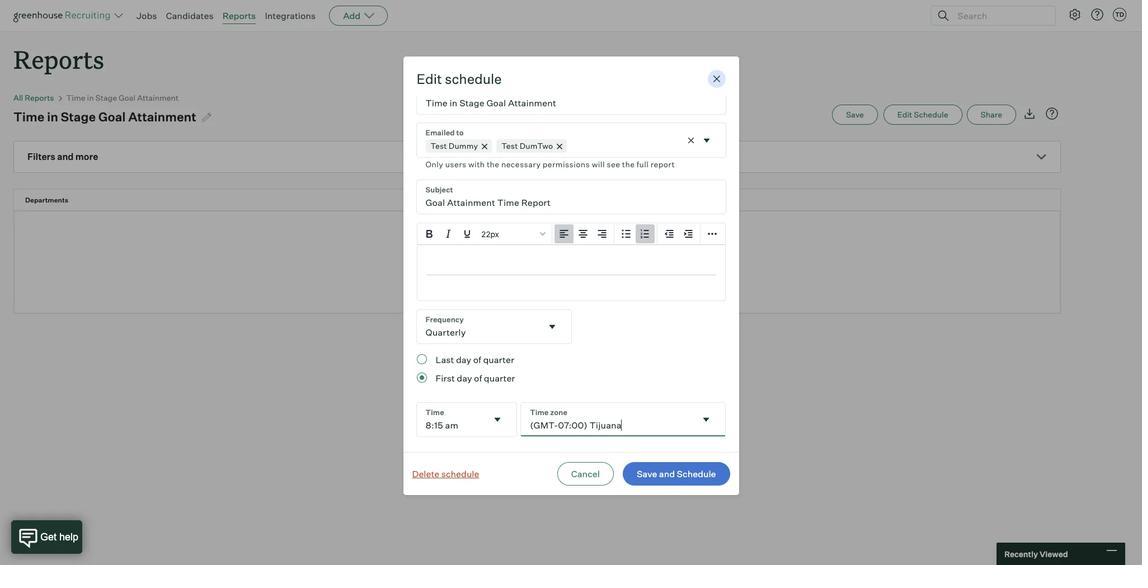 Task type: vqa. For each thing, say whether or not it's contained in the screenshot.
Kit
no



Task type: describe. For each thing, give the bounding box(es) containing it.
candidates
[[166, 10, 214, 21]]

2 the from the left
[[623, 160, 635, 169]]

0 vertical spatial schedule
[[915, 110, 949, 119]]

schedule for edit schedule
[[445, 71, 502, 87]]

save for save and schedule
[[637, 469, 658, 480]]

and for save
[[660, 469, 675, 480]]

test for test dumtwo
[[502, 141, 518, 151]]

full
[[637, 160, 649, 169]]

dummy
[[449, 141, 478, 151]]

0 horizontal spatial time
[[13, 109, 44, 124]]

edit for edit schedule
[[417, 71, 442, 87]]

delete
[[412, 469, 440, 480]]

filters and more
[[27, 151, 98, 163]]

delete schedule
[[412, 469, 480, 480]]

only users with the necessary permissions will see the full report
[[426, 160, 675, 169]]

recently viewed
[[1005, 550, 1069, 559]]

clear selection image
[[686, 135, 697, 146]]

2 vertical spatial reports
[[25, 93, 54, 103]]

last
[[436, 354, 454, 366]]

0 vertical spatial attainment
[[137, 93, 179, 103]]

1 vertical spatial in
[[47, 109, 58, 124]]

td
[[1116, 11, 1125, 18]]

recently
[[1005, 550, 1039, 559]]

schedule for delete schedule
[[442, 469, 480, 480]]

all reports
[[13, 93, 54, 103]]

day for last
[[456, 354, 472, 366]]

of for last
[[474, 354, 482, 366]]

0 vertical spatial time
[[66, 93, 85, 103]]

with
[[469, 160, 485, 169]]

share
[[981, 110, 1003, 119]]

more
[[76, 151, 98, 163]]

1 vertical spatial goal
[[98, 109, 126, 124]]

greenhouse recruiting image
[[13, 9, 114, 22]]

edit schedule button
[[884, 105, 963, 125]]

users
[[446, 160, 467, 169]]

necessary
[[502, 160, 541, 169]]

last day of quarter
[[436, 354, 515, 366]]

edit for edit schedule
[[898, 110, 913, 119]]

all reports link
[[13, 93, 54, 103]]

0 vertical spatial time in stage goal attainment
[[66, 93, 179, 103]]

test dumtwo
[[502, 141, 553, 151]]

0 vertical spatial goal
[[119, 93, 136, 103]]

will
[[592, 160, 605, 169]]

test dummy
[[431, 141, 478, 151]]

share button
[[967, 105, 1017, 125]]

1 vertical spatial schedule
[[677, 469, 717, 480]]



Task type: locate. For each thing, give the bounding box(es) containing it.
close modal icon image
[[710, 72, 724, 86]]

save and schedule
[[637, 469, 717, 480]]

quarter up first day of quarter
[[484, 354, 515, 366]]

save inside save and schedule button
[[637, 469, 658, 480]]

0 horizontal spatial schedule
[[677, 469, 717, 480]]

0 vertical spatial reports
[[223, 10, 256, 21]]

1 horizontal spatial edit
[[898, 110, 913, 119]]

1 the from the left
[[487, 160, 500, 169]]

integrations
[[265, 10, 316, 21]]

add
[[343, 10, 361, 21]]

0 vertical spatial edit
[[417, 71, 442, 87]]

0 vertical spatial in
[[87, 93, 94, 103]]

reports right "candidates"
[[223, 10, 256, 21]]

jobs
[[137, 10, 157, 21]]

0 vertical spatial of
[[474, 354, 482, 366]]

and
[[57, 151, 74, 163], [660, 469, 675, 480]]

reports link
[[223, 10, 256, 21]]

2 test from the left
[[502, 141, 518, 151]]

edit
[[417, 71, 442, 87], [898, 110, 913, 119]]

day
[[456, 354, 472, 366], [457, 373, 472, 384]]

the right with
[[487, 160, 500, 169]]

of for first
[[474, 373, 482, 384]]

1 vertical spatial toggle flyout image
[[701, 414, 713, 426]]

td button
[[1114, 8, 1127, 21]]

2 toggle flyout image from the top
[[701, 414, 713, 426]]

0 horizontal spatial save
[[637, 469, 658, 480]]

delete schedule button
[[410, 462, 482, 487]]

only
[[426, 160, 444, 169]]

1 horizontal spatial save
[[847, 110, 865, 119]]

1 horizontal spatial toggle flyout image
[[547, 321, 558, 333]]

0 vertical spatial schedule
[[445, 71, 502, 87]]

0 horizontal spatial the
[[487, 160, 500, 169]]

1 vertical spatial quarter
[[484, 373, 515, 384]]

1 vertical spatial day
[[457, 373, 472, 384]]

1 horizontal spatial schedule
[[915, 110, 949, 119]]

candidates link
[[166, 10, 214, 21]]

stage
[[96, 93, 117, 103], [61, 109, 96, 124]]

1 horizontal spatial in
[[87, 93, 94, 103]]

0 horizontal spatial edit
[[417, 71, 442, 87]]

0 vertical spatial save
[[847, 110, 865, 119]]

22px group
[[417, 223, 726, 245]]

cancel
[[572, 469, 600, 480]]

day right last
[[456, 354, 472, 366]]

time in stage goal attainment
[[66, 93, 179, 103], [13, 109, 196, 124]]

22px
[[481, 229, 499, 239]]

viewed
[[1040, 550, 1069, 559]]

save button
[[833, 105, 879, 125]]

quarter
[[484, 354, 515, 366], [484, 373, 515, 384]]

time right all reports link at the top of the page
[[66, 93, 85, 103]]

2 toolbar from the left
[[615, 223, 658, 245]]

integrations link
[[265, 10, 316, 21]]

0 vertical spatial and
[[57, 151, 74, 163]]

save and schedule this report to revisit it! element
[[833, 105, 884, 125]]

edit schedule
[[898, 110, 949, 119]]

test up only on the left top of page
[[431, 141, 447, 151]]

day for first
[[457, 373, 472, 384]]

toggle flyout image
[[701, 135, 713, 146], [701, 414, 713, 426]]

time in stage goal attainment link
[[66, 93, 179, 103]]

1 vertical spatial time in stage goal attainment
[[13, 109, 196, 124]]

schedule
[[445, 71, 502, 87], [442, 469, 480, 480]]

none field containing test dummy
[[417, 123, 726, 171]]

1 vertical spatial toggle flyout image
[[492, 414, 504, 426]]

22px toolbar
[[417, 223, 552, 245]]

0 vertical spatial toggle flyout image
[[701, 135, 713, 146]]

None text field
[[417, 81, 726, 114], [572, 139, 576, 153], [417, 180, 726, 214], [417, 310, 542, 344], [417, 403, 488, 437], [521, 403, 697, 437], [417, 81, 726, 114], [572, 139, 576, 153], [417, 180, 726, 214], [417, 310, 542, 344], [417, 403, 488, 437], [521, 403, 697, 437]]

jobs link
[[137, 10, 157, 21]]

test for test dummy
[[431, 141, 447, 151]]

0 vertical spatial day
[[456, 354, 472, 366]]

1 vertical spatial reports
[[13, 43, 104, 76]]

1 horizontal spatial the
[[623, 160, 635, 169]]

and inside button
[[660, 469, 675, 480]]

0 horizontal spatial and
[[57, 151, 74, 163]]

day right first
[[457, 373, 472, 384]]

configure image
[[1069, 8, 1083, 21]]

Search text field
[[955, 8, 1046, 24]]

1 vertical spatial save
[[637, 469, 658, 480]]

reports right all
[[25, 93, 54, 103]]

1 vertical spatial and
[[660, 469, 675, 480]]

22px button
[[477, 225, 550, 244]]

reports down greenhouse recruiting image
[[13, 43, 104, 76]]

1 horizontal spatial time
[[66, 93, 85, 103]]

of
[[474, 354, 482, 366], [474, 373, 482, 384]]

1 vertical spatial of
[[474, 373, 482, 384]]

the left "full"
[[623, 160, 635, 169]]

none field clear selection
[[417, 123, 726, 171]]

all
[[13, 93, 23, 103]]

cancel button
[[558, 463, 614, 486]]

0 horizontal spatial test
[[431, 141, 447, 151]]

test
[[431, 141, 447, 151], [502, 141, 518, 151]]

goal
[[119, 93, 136, 103], [98, 109, 126, 124]]

time
[[66, 93, 85, 103], [13, 109, 44, 124]]

see
[[607, 160, 621, 169]]

0 horizontal spatial in
[[47, 109, 58, 124]]

1 vertical spatial attainment
[[128, 109, 196, 124]]

edit inside button
[[898, 110, 913, 119]]

1 vertical spatial stage
[[61, 109, 96, 124]]

download image
[[1024, 107, 1037, 120]]

of up first day of quarter
[[474, 354, 482, 366]]

toolbar
[[552, 223, 615, 245], [615, 223, 658, 245], [658, 223, 701, 245]]

0 vertical spatial quarter
[[484, 354, 515, 366]]

and for filters
[[57, 151, 74, 163]]

faq image
[[1046, 107, 1060, 120]]

None field
[[417, 123, 726, 171], [417, 310, 571, 344], [417, 403, 517, 437], [521, 403, 726, 437], [417, 310, 571, 344], [417, 403, 517, 437], [521, 403, 726, 437]]

1 horizontal spatial test
[[502, 141, 518, 151]]

1 vertical spatial schedule
[[442, 469, 480, 480]]

quarter for first day of quarter
[[484, 373, 515, 384]]

save for save
[[847, 110, 865, 119]]

toggle flyout image
[[547, 321, 558, 333], [492, 414, 504, 426]]

schedule inside button
[[442, 469, 480, 480]]

in
[[87, 93, 94, 103], [47, 109, 58, 124]]

dumtwo
[[520, 141, 553, 151]]

schedule
[[915, 110, 949, 119], [677, 469, 717, 480]]

attainment
[[137, 93, 179, 103], [128, 109, 196, 124]]

edit schedule
[[417, 71, 502, 87]]

1 toggle flyout image from the top
[[701, 135, 713, 146]]

td button
[[1112, 6, 1130, 24]]

toggle flyout image inside clear selection field
[[701, 135, 713, 146]]

quarter down last day of quarter
[[484, 373, 515, 384]]

first
[[436, 373, 455, 384]]

report
[[651, 160, 675, 169]]

test up necessary
[[502, 141, 518, 151]]

save inside save button
[[847, 110, 865, 119]]

1 vertical spatial time
[[13, 109, 44, 124]]

1 test from the left
[[431, 141, 447, 151]]

of down last day of quarter
[[474, 373, 482, 384]]

save and schedule button
[[623, 463, 731, 486]]

3 toolbar from the left
[[658, 223, 701, 245]]

filters
[[27, 151, 55, 163]]

departments
[[25, 196, 68, 205]]

1 toolbar from the left
[[552, 223, 615, 245]]

departments grid
[[14, 189, 1061, 211]]

time down all reports link at the top of the page
[[13, 109, 44, 124]]

quarter for last day of quarter
[[484, 354, 515, 366]]

1 horizontal spatial and
[[660, 469, 675, 480]]

0 horizontal spatial toggle flyout image
[[492, 414, 504, 426]]

reports
[[223, 10, 256, 21], [13, 43, 104, 76], [25, 93, 54, 103]]

0 vertical spatial toggle flyout image
[[547, 321, 558, 333]]

the
[[487, 160, 500, 169], [623, 160, 635, 169]]

permissions
[[543, 160, 590, 169]]

1 vertical spatial edit
[[898, 110, 913, 119]]

add button
[[329, 6, 388, 26]]

0 vertical spatial stage
[[96, 93, 117, 103]]

first day of quarter
[[436, 373, 515, 384]]

save
[[847, 110, 865, 119], [637, 469, 658, 480]]



